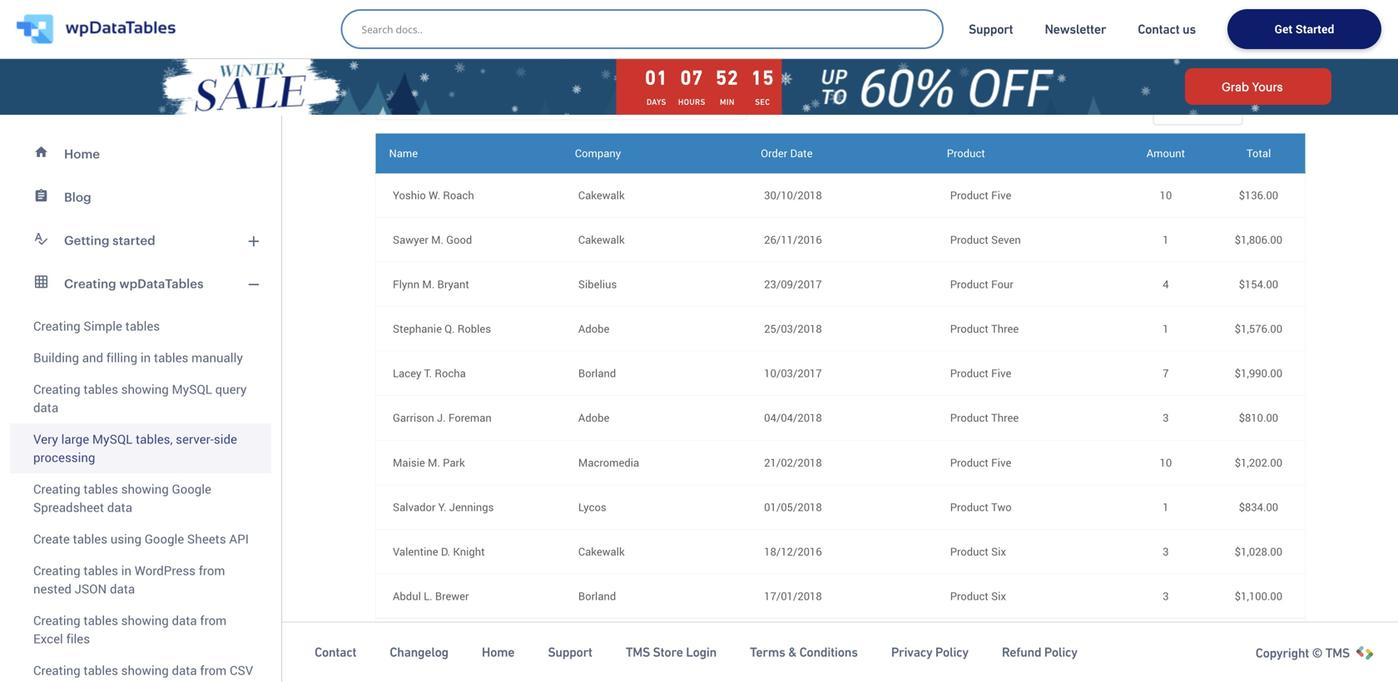 Task type: describe. For each thing, give the bounding box(es) containing it.
filling
[[106, 349, 137, 366]]

from number field for 1st to number field from the right
[[1229, 628, 1288, 658]]

tutorial
[[459, 4, 500, 18]]

creating for creating tables in wordpress from nested json data
[[33, 562, 80, 579]]

w.
[[429, 188, 440, 203]]

valentine
[[393, 544, 438, 559]]

01/05/2018
[[764, 500, 822, 515]]

product for 18/12/2016
[[950, 544, 989, 559]]

bryant
[[437, 277, 469, 292]]

1 to number field from the left
[[1136, 662, 1196, 682]]

rocha
[[435, 366, 466, 381]]

stephanie
[[393, 321, 442, 336]]

garrison j. foreman
[[393, 410, 492, 425]]

52
[[716, 66, 739, 89]]

step
[[432, 4, 456, 18]]

very large mysql tables, server-side processing link
[[10, 424, 271, 474]]

creating for creating tables showing mysql query data
[[33, 381, 80, 398]]

creating for creating tables showing google spreadsheet data
[[33, 481, 80, 498]]

to
[[546, 4, 557, 18]]

sibelius
[[578, 277, 617, 292]]

privacy
[[891, 645, 933, 660]]

sec
[[755, 97, 770, 107]]

six for 18/12/2016
[[991, 544, 1006, 559]]

m. for sawyer
[[431, 232, 444, 247]]

creating for creating wpdatatables
[[64, 276, 116, 291]]

136.00
[[1245, 188, 1278, 203]]

files for creating tables showing data from csv files
[[33, 680, 57, 682]]

getting
[[64, 233, 109, 248]]

blog link
[[10, 176, 271, 219]]

name
[[389, 146, 418, 161]]

maisie
[[393, 455, 425, 470]]

1 horizontal spatial home
[[482, 645, 515, 660]]

sawyer m. good
[[393, 232, 472, 247]]

3 for 1,028.00
[[1163, 544, 1169, 559]]

from number field for second to number field from the right
[[1136, 628, 1196, 658]]

1 nothing selected button from the left
[[592, 645, 730, 675]]

04/04/2018
[[764, 410, 822, 425]]

side
[[214, 431, 237, 448]]

1,100.00
[[1241, 589, 1283, 604]]

j.
[[437, 410, 446, 425]]

tables,
[[136, 431, 173, 448]]

getting started
[[64, 233, 155, 248]]

create
[[33, 531, 70, 548]]

yoshio
[[393, 188, 426, 203]]

create
[[560, 4, 596, 18]]

excel
[[33, 630, 63, 647]]

25/03/2018
[[764, 321, 822, 336]]

roach
[[443, 188, 474, 203]]

privacy policy link
[[891, 644, 969, 661]]

step-
[[386, 4, 414, 18]]

google for using
[[145, 531, 184, 548]]

from for creating tables in wordpress from nested json data
[[199, 562, 225, 579]]

creating tables showing google spreadsheet data link
[[10, 474, 271, 523]]

conditions
[[799, 645, 858, 660]]

create tables using google sheets api
[[33, 531, 249, 548]]

1 horizontal spatial tms
[[1326, 646, 1350, 661]]

01
[[645, 66, 668, 89]]

with
[[739, 4, 763, 18]]

company: activate to sort column ascending element
[[562, 133, 748, 173]]

creating tables showing data from excel files
[[33, 612, 227, 647]]

huge
[[671, 4, 699, 18]]

sheets
[[187, 531, 226, 548]]

2 to number field from the left
[[1229, 662, 1288, 682]]

name: activate to sort column ascending element
[[376, 133, 562, 173]]

data inside creating tables showing data from csv files
[[172, 662, 197, 679]]

1 vertical spatial support link
[[548, 644, 592, 661]]

policy for privacy policy
[[935, 645, 969, 660]]

mysql inside very large mysql tables, server-side processing
[[92, 431, 133, 448]]

on
[[502, 4, 517, 18]]

tables for creating tables showing data from excel files
[[84, 612, 118, 629]]

1 vertical spatial support
[[548, 645, 592, 660]]

yours
[[1252, 80, 1283, 93]]

showing for creating tables showing data from csv files
[[121, 662, 169, 679]]

product two
[[950, 500, 1012, 515]]

18/12/2016
[[764, 544, 822, 559]]

five for 10/03/2017
[[991, 366, 1011, 381]]

m. for maisie
[[428, 455, 440, 470]]

two
[[991, 500, 1012, 515]]

garrison
[[393, 410, 434, 425]]

tables for creating tables in wordpress from nested json data
[[84, 562, 118, 579]]

copyright © tms
[[1256, 646, 1350, 661]]

order
[[761, 146, 787, 161]]

y.
[[438, 500, 447, 515]]

10 for 136.00
[[1160, 188, 1172, 203]]

tables for creating tables showing data from csv files
[[84, 662, 118, 679]]

product for 30/10/2018
[[950, 188, 989, 203]]

product six for 18/12/2016
[[950, 544, 1006, 559]]

csv
[[230, 662, 253, 679]]

10 button
[[1165, 96, 1231, 124]]

grab yours link
[[1185, 68, 1332, 105]]

product five for 10/03/2017
[[950, 366, 1011, 381]]

creating simple tables link
[[10, 305, 271, 342]]

in inside building and filling in tables manually link
[[141, 349, 151, 366]]

of
[[623, 4, 634, 18]]

columns button
[[375, 54, 484, 87]]

product for 26/11/2016
[[950, 232, 989, 247]]

creating simple tables
[[33, 318, 160, 335]]

product for 04/04/2018
[[950, 410, 989, 425]]

nothing for first nothing selected button
[[592, 653, 630, 668]]

showing for creating tables showing mysql query data
[[121, 381, 169, 398]]

nothing selected for second nothing selected button
[[963, 653, 1046, 668]]

Search input search field
[[362, 17, 931, 41]]

showing for creating tables showing data from excel files
[[121, 612, 169, 629]]

in inside creating tables in wordpress from nested json data
[[121, 562, 131, 579]]

tms store login
[[626, 645, 717, 660]]

data inside creating tables showing data from excel files
[[172, 612, 197, 629]]

cakewalk for roach
[[578, 188, 625, 203]]

1,202.00
[[1241, 455, 1283, 470]]

copyright
[[1256, 646, 1309, 661]]

nested
[[33, 580, 72, 598]]

changelog link
[[390, 644, 449, 661]]

tables left the with
[[702, 4, 736, 18]]

started
[[1296, 21, 1334, 37]]

tables inside building and filling in tables manually link
[[154, 349, 188, 366]]

0 vertical spatial support link
[[969, 21, 1013, 37]]

contact link
[[315, 644, 356, 661]]

To text field
[[764, 662, 917, 682]]

0 horizontal spatial home
[[64, 146, 100, 161]]

refund policy
[[1002, 645, 1078, 660]]

macromedia
[[578, 455, 639, 470]]

large
[[61, 431, 89, 448]]

server-
[[176, 431, 214, 448]]

seven
[[991, 232, 1021, 247]]

26/11/2016
[[764, 232, 822, 247]]

7
[[1163, 366, 1169, 381]]

date
[[790, 146, 813, 161]]

three for 3
[[991, 410, 1019, 425]]

sawyer
[[393, 232, 429, 247]]



Task type: locate. For each thing, give the bounding box(es) containing it.
data down wordpress
[[172, 612, 197, 629]]

creating up nested
[[33, 562, 80, 579]]

files inside creating tables showing data from csv files
[[33, 680, 57, 682]]

company
[[575, 146, 621, 161]]

1 horizontal spatial files
[[66, 630, 90, 647]]

0 horizontal spatial files
[[33, 680, 57, 682]]

creating up building
[[33, 318, 80, 335]]

creating tables showing mysql query data
[[33, 381, 247, 416]]

showing down creating tables in wordpress from nested json data link
[[121, 612, 169, 629]]

0 horizontal spatial home link
[[10, 132, 271, 176]]

10 inside button
[[1165, 102, 1177, 117]]

product five for 30/10/2018
[[950, 188, 1011, 203]]

1 cakewalk from the top
[[578, 188, 625, 203]]

product for 10/03/2017
[[950, 366, 989, 381]]

cakewalk for good
[[578, 232, 625, 247]]

1 adobe from the top
[[578, 321, 610, 336]]

newsletter
[[1045, 22, 1106, 37]]

product three for 04/04/2018
[[950, 410, 1019, 425]]

these
[[637, 4, 668, 18]]

1 vertical spatial 3
[[1163, 544, 1169, 559]]

home link
[[10, 132, 271, 176], [482, 644, 515, 661]]

tables left the using
[[73, 531, 107, 548]]

tms inside "link"
[[626, 645, 650, 660]]

tables inside the creating tables showing google spreadsheet data
[[84, 481, 118, 498]]

1 horizontal spatial nothing
[[963, 653, 1002, 668]]

3 five from the top
[[991, 455, 1011, 470]]

2 vertical spatial from
[[200, 662, 227, 679]]

wpdatatables - tables and charts manager wordpress plugin image
[[17, 14, 176, 44]]

1 horizontal spatial support
[[969, 22, 1013, 37]]

home link up blog
[[10, 132, 271, 176]]

tables inside create tables using google sheets api link
[[73, 531, 107, 548]]

showing
[[121, 381, 169, 398], [121, 481, 169, 498], [121, 612, 169, 629], [121, 662, 169, 679]]

2 policy from the left
[[1044, 645, 1078, 660]]

1 vertical spatial adobe
[[578, 410, 610, 425]]

product six down product two
[[950, 544, 1006, 559]]

flynn m. bryant
[[393, 277, 469, 292]]

product for 01/05/2018
[[950, 500, 989, 515]]

0 horizontal spatial nothing
[[592, 653, 630, 668]]

cakewalk down company
[[578, 188, 625, 203]]

cakewalk down 'lycos'
[[578, 544, 625, 559]]

lacey
[[393, 366, 421, 381]]

1 vertical spatial five
[[991, 366, 1011, 381]]

google down server-
[[172, 481, 211, 498]]

creating inside creating tables showing mysql query data
[[33, 381, 80, 398]]

creating for creating tables showing data from excel files
[[33, 612, 80, 629]]

home up blog
[[64, 146, 100, 161]]

From number field
[[1136, 628, 1196, 658], [1229, 628, 1288, 658]]

product five
[[950, 188, 1011, 203], [950, 366, 1011, 381], [950, 455, 1011, 470]]

contact for contact us
[[1138, 22, 1180, 37]]

1 vertical spatial home
[[482, 645, 515, 660]]

1 horizontal spatial nothing selected
[[963, 653, 1046, 668]]

1 vertical spatial in
[[121, 562, 131, 579]]

1 vertical spatial files
[[33, 680, 57, 682]]

2 nothing from the left
[[963, 653, 1002, 668]]

0 vertical spatial from
[[199, 562, 225, 579]]

files for creating tables showing data from excel files
[[66, 630, 90, 647]]

1 for 834.00
[[1163, 500, 1169, 515]]

0 vertical spatial in
[[141, 349, 151, 366]]

showing down very large mysql tables, server-side processing link
[[121, 481, 169, 498]]

and
[[82, 349, 103, 366]]

product three for 25/03/2018
[[950, 321, 1019, 336]]

1 product six from the top
[[950, 544, 1006, 559]]

by-
[[414, 4, 432, 18]]

0 horizontal spatial contact
[[315, 645, 356, 660]]

1 borland from the top
[[578, 366, 616, 381]]

0 horizontal spatial in
[[121, 562, 131, 579]]

0 vertical spatial five
[[991, 188, 1011, 203]]

1 horizontal spatial contact
[[1138, 22, 1180, 37]]

10/03/2017
[[764, 366, 822, 381]]

policy right privacy
[[935, 645, 969, 660]]

google inside the creating tables showing google spreadsheet data
[[172, 481, 211, 498]]

creating tables in wordpress from nested json data link
[[10, 555, 271, 605]]

1 vertical spatial home link
[[482, 644, 515, 661]]

0 vertical spatial m.
[[431, 232, 444, 247]]

0 vertical spatial 10
[[1165, 102, 1177, 117]]

home link right changelog
[[482, 644, 515, 661]]

0 vertical spatial home link
[[10, 132, 271, 176]]

m. for flynn
[[422, 277, 435, 292]]

2 product five from the top
[[950, 366, 1011, 381]]

product: activate to sort column ascending element
[[934, 133, 1119, 173]]

0 horizontal spatial to number field
[[1136, 662, 1196, 682]]

showing inside creating tables showing mysql query data
[[121, 381, 169, 398]]

abdul l. brewer
[[393, 589, 469, 604]]

contact us link
[[1138, 21, 1196, 37]]

1 six from the top
[[991, 544, 1006, 559]]

data inside the creating tables showing google spreadsheet data
[[107, 499, 132, 516]]

1 nothing from the left
[[592, 653, 630, 668]]

privacy policy
[[891, 645, 969, 660]]

0 vertical spatial product five
[[950, 188, 1011, 203]]

six up refund
[[991, 589, 1006, 604]]

amount
[[1147, 146, 1185, 161]]

five for 21/02/2018
[[991, 455, 1011, 470]]

amount: activate to sort column ascending element
[[1119, 133, 1212, 173]]

policy right refund
[[1044, 645, 1078, 660]]

2 cakewalk from the top
[[578, 232, 625, 247]]

nothing selected for first nothing selected button
[[592, 653, 674, 668]]

product for 17/01/2018
[[950, 589, 989, 604]]

showing for creating tables showing google spreadsheet data
[[121, 481, 169, 498]]

0 vertical spatial google
[[172, 481, 211, 498]]

good
[[446, 232, 472, 247]]

1 vertical spatial product three
[[950, 410, 1019, 425]]

3 for 1,100.00
[[1163, 589, 1169, 604]]

1 horizontal spatial home link
[[482, 644, 515, 661]]

total: activate to sort column ascending element
[[1212, 133, 1305, 173]]

tables for creating tables showing google spreadsheet data
[[84, 481, 118, 498]]

data
[[33, 399, 58, 416], [107, 499, 132, 516], [110, 580, 135, 598], [172, 612, 197, 629], [172, 662, 197, 679]]

creating inside the creating tables showing google spreadsheet data
[[33, 481, 80, 498]]

0 vertical spatial support
[[969, 22, 1013, 37]]

tables inside creating tables showing data from excel files
[[84, 612, 118, 629]]

files inside creating tables showing data from excel files
[[66, 630, 90, 647]]

1 vertical spatial cakewalk
[[578, 232, 625, 247]]

six down two
[[991, 544, 1006, 559]]

print
[[528, 62, 554, 78]]

0 horizontal spatial mysql
[[92, 431, 133, 448]]

the
[[362, 4, 383, 18]]

2 vertical spatial 3
[[1163, 589, 1169, 604]]

834.00
[[1245, 500, 1278, 515]]

get started
[[1275, 21, 1334, 37]]

2 borland from the top
[[578, 589, 616, 604]]

0 vertical spatial six
[[991, 544, 1006, 559]]

1 vertical spatial m.
[[422, 277, 435, 292]]

1 horizontal spatial in
[[141, 349, 151, 366]]

3 product five from the top
[[950, 455, 1011, 470]]

©
[[1312, 646, 1323, 661]]

six
[[991, 544, 1006, 559], [991, 589, 1006, 604]]

creating up excel
[[33, 612, 80, 629]]

creating up creating simple tables
[[64, 276, 116, 291]]

tables down creating tables showing data from excel files
[[84, 662, 118, 679]]

no
[[766, 4, 780, 18]]

2 nothing selected button from the left
[[963, 645, 1102, 675]]

terms & conditions link
[[750, 644, 858, 661]]

policy for refund policy
[[1044, 645, 1078, 660]]

1 horizontal spatial to number field
[[1229, 662, 1288, 682]]

adobe up macromedia at bottom
[[578, 410, 610, 425]]

1 product five from the top
[[950, 188, 1011, 203]]

six for 17/01/2018
[[991, 589, 1006, 604]]

1 for 1,576.00
[[1163, 321, 1169, 336]]

0 vertical spatial product six
[[950, 544, 1006, 559]]

1 vertical spatial google
[[145, 531, 184, 548]]

1 from number field from the left
[[1136, 628, 1196, 658]]

15
[[751, 66, 774, 89]]

order date: activate to sort column ascending element
[[748, 133, 934, 173]]

from inside creating tables showing data from excel files
[[200, 612, 227, 629]]

1,990.00
[[1241, 366, 1283, 381]]

2 five from the top
[[991, 366, 1011, 381]]

tables for create tables using google sheets api
[[73, 531, 107, 548]]

create tables using google sheets api link
[[10, 523, 271, 555]]

mysql inside creating tables showing mysql query data
[[172, 381, 212, 398]]

creating inside creating tables in wordpress from nested json data
[[33, 562, 80, 579]]

showing inside the creating tables showing google spreadsheet data
[[121, 481, 169, 498]]

2 nothing selected from the left
[[963, 653, 1046, 668]]

spreadsheet
[[33, 499, 104, 516]]

1 vertical spatial six
[[991, 589, 1006, 604]]

21/02/2018
[[764, 455, 822, 470]]

From text field
[[764, 628, 917, 658]]

2 adobe from the top
[[578, 410, 610, 425]]

m. right flynn
[[422, 277, 435, 292]]

data up the using
[[107, 499, 132, 516]]

0 vertical spatial 3
[[1163, 410, 1169, 425]]

0 horizontal spatial support
[[548, 645, 592, 660]]

0 horizontal spatial support link
[[548, 644, 592, 661]]

1 horizontal spatial mysql
[[172, 381, 212, 398]]

google up wordpress
[[145, 531, 184, 548]]

1 3 from the top
[[1163, 410, 1169, 425]]

2 vertical spatial product five
[[950, 455, 1011, 470]]

login
[[686, 645, 717, 660]]

2 1 from the top
[[1163, 321, 1169, 336]]

1 for 1,806.00
[[1163, 232, 1169, 247]]

borland for rocha
[[578, 366, 616, 381]]

4 showing from the top
[[121, 662, 169, 679]]

tables up json
[[84, 562, 118, 579]]

1 horizontal spatial from number field
[[1229, 628, 1288, 658]]

show
[[1110, 101, 1140, 116]]

from inside creating tables in wordpress from nested json data
[[199, 562, 225, 579]]

3 1 from the top
[[1163, 500, 1169, 515]]

from for creating tables showing data from excel files
[[200, 612, 227, 629]]

data up very
[[33, 399, 58, 416]]

selected for second nothing selected button
[[1005, 653, 1046, 668]]

m. left park at the left bottom of page
[[428, 455, 440, 470]]

tables down and
[[84, 381, 118, 398]]

10 for 1,202.00
[[1160, 455, 1172, 470]]

1 nothing selected from the left
[[592, 653, 674, 668]]

files right excel
[[66, 630, 90, 647]]

three for 1
[[991, 321, 1019, 336]]

adobe for foreman
[[578, 410, 610, 425]]

mysql left query
[[172, 381, 212, 398]]

abdul
[[393, 589, 421, 604]]

1 five from the top
[[991, 188, 1011, 203]]

print button
[[494, 54, 569, 87]]

creating up spreadsheet
[[33, 481, 80, 498]]

0 horizontal spatial nothing selected
[[592, 653, 674, 668]]

1 horizontal spatial support link
[[969, 21, 1013, 37]]

contact
[[1138, 22, 1180, 37], [315, 645, 356, 660]]

mysql right large
[[92, 431, 133, 448]]

terms & conditions
[[750, 645, 858, 660]]

contact for contact
[[315, 645, 356, 660]]

creating tables showing data from csv files link
[[10, 655, 271, 682]]

files down excel
[[33, 680, 57, 682]]

2 vertical spatial five
[[991, 455, 1011, 470]]

tables up building and filling in tables manually link at the left of the page
[[125, 318, 160, 335]]

3 cakewalk from the top
[[578, 544, 625, 559]]

creating tables showing data from csv files
[[33, 662, 253, 682]]

grab
[[1222, 80, 1249, 93]]

1 vertical spatial product five
[[950, 366, 1011, 381]]

json
[[75, 580, 107, 598]]

cakewalk for knight
[[578, 544, 625, 559]]

m.
[[431, 232, 444, 247], [422, 277, 435, 292], [428, 455, 440, 470]]

days
[[647, 97, 666, 107]]

data left csv
[[172, 662, 197, 679]]

park
[[443, 455, 465, 470]]

tables inside "creating simple tables" link
[[125, 318, 160, 335]]

lycos
[[578, 500, 606, 515]]

1 vertical spatial 10
[[1160, 188, 1172, 203]]

in down the using
[[121, 562, 131, 579]]

data inside creating tables in wordpress from nested json data
[[110, 580, 135, 598]]

2 showing from the top
[[121, 481, 169, 498]]

product six for 17/01/2018
[[950, 589, 1006, 604]]

creating down excel
[[33, 662, 80, 679]]

2 3 from the top
[[1163, 544, 1169, 559]]

1 showing from the top
[[121, 381, 169, 398]]

product
[[947, 146, 985, 161], [950, 188, 989, 203], [950, 232, 989, 247], [950, 277, 989, 292], [950, 321, 989, 336], [950, 366, 989, 381], [950, 410, 989, 425], [950, 455, 989, 470], [950, 500, 989, 515], [950, 544, 989, 559], [950, 589, 989, 604]]

tables for creating tables showing mysql query data
[[84, 381, 118, 398]]

how
[[519, 4, 543, 18]]

1 vertical spatial product six
[[950, 589, 1006, 604]]

tables down "creating simple tables" link
[[154, 349, 188, 366]]

data inside creating tables showing mysql query data
[[33, 399, 58, 416]]

1 vertical spatial mysql
[[92, 431, 133, 448]]

2 from number field from the left
[[1229, 628, 1288, 658]]

google for showing
[[172, 481, 211, 498]]

0 horizontal spatial tms
[[626, 645, 650, 660]]

To number field
[[1136, 662, 1196, 682], [1229, 662, 1288, 682]]

showing down creating tables showing data from excel files link on the bottom of page
[[121, 662, 169, 679]]

maisie m. park
[[393, 455, 465, 470]]

0 vertical spatial adobe
[[578, 321, 610, 336]]

creating for creating tables showing data from csv files
[[33, 662, 80, 679]]

showing inside creating tables showing data from excel files
[[121, 612, 169, 629]]

columns
[[409, 62, 456, 78]]

2 vertical spatial 10
[[1160, 455, 1172, 470]]

creating inside creating tables showing data from excel files
[[33, 612, 80, 629]]

0 horizontal spatial from number field
[[1136, 628, 1196, 658]]

2 six from the top
[[991, 589, 1006, 604]]

product for 23/09/2017
[[950, 277, 989, 292]]

1 horizontal spatial selected
[[1005, 653, 1046, 668]]

borland for brewer
[[578, 589, 616, 604]]

wordpress
[[135, 562, 196, 579]]

very
[[33, 431, 58, 448]]

creating down building
[[33, 381, 80, 398]]

0 vertical spatial files
[[66, 630, 90, 647]]

30/10/2018
[[764, 188, 822, 203]]

0 vertical spatial cakewalk
[[578, 188, 625, 203]]

product for 25/03/2018
[[950, 321, 989, 336]]

showing down building and filling in tables manually link at the left of the page
[[121, 381, 169, 398]]

1 vertical spatial 1
[[1163, 321, 1169, 336]]

hours
[[678, 97, 706, 107]]

tables inside creating tables showing mysql query data
[[84, 381, 118, 398]]

hassle.
[[783, 4, 822, 18]]

adobe down sibelius on the top left of page
[[578, 321, 610, 336]]

m. left good
[[431, 232, 444, 247]]

creating wpdatatables
[[64, 276, 204, 291]]

tms right ©
[[1326, 646, 1350, 661]]

creating tables showing google spreadsheet data
[[33, 481, 211, 516]]

from inside creating tables showing data from csv files
[[200, 662, 227, 679]]

creating tables showing mysql query data link
[[10, 374, 271, 424]]

1 policy from the left
[[935, 645, 969, 660]]

2 three from the top
[[991, 410, 1019, 425]]

cakewalk up sibelius on the top left of page
[[578, 232, 625, 247]]

building and filling in tables manually link
[[10, 342, 271, 374]]

tables inside creating tables showing data from csv files
[[84, 662, 118, 679]]

simple
[[84, 318, 122, 335]]

0 vertical spatial product three
[[950, 321, 1019, 336]]

tms store login link
[[626, 644, 717, 661]]

2 vertical spatial m.
[[428, 455, 440, 470]]

2 selected from the left
[[1005, 653, 1046, 668]]

product six up refund
[[950, 589, 1006, 604]]

1 three from the top
[[991, 321, 1019, 336]]

product five for 21/02/2018
[[950, 455, 1011, 470]]

creating wpdatatables link
[[10, 262, 271, 305]]

product for 21/02/2018
[[950, 455, 989, 470]]

1,576.00
[[1241, 321, 1283, 336]]

0 horizontal spatial policy
[[935, 645, 969, 660]]

1 vertical spatial three
[[991, 410, 1019, 425]]

nothing for second nothing selected button
[[963, 653, 1002, 668]]

1 horizontal spatial nothing selected button
[[963, 645, 1102, 675]]

4
[[1163, 277, 1169, 292]]

0 vertical spatial mysql
[[172, 381, 212, 398]]

2 product six from the top
[[950, 589, 1006, 604]]

1 selected from the left
[[633, 653, 674, 668]]

tms left store
[[626, 645, 650, 660]]

810.00
[[1245, 410, 1278, 425]]

0 horizontal spatial nothing selected button
[[592, 645, 730, 675]]

2 vertical spatial cakewalk
[[578, 544, 625, 559]]

refund policy link
[[1002, 644, 1078, 661]]

tables up spreadsheet
[[84, 481, 118, 498]]

1 vertical spatial from
[[200, 612, 227, 629]]

showing inside creating tables showing data from csv files
[[121, 662, 169, 679]]

Search form search field
[[362, 17, 931, 41]]

l.
[[424, 589, 432, 604]]

0 vertical spatial contact
[[1138, 22, 1180, 37]]

four
[[991, 277, 1014, 292]]

adobe for robles
[[578, 321, 610, 336]]

0 vertical spatial home
[[64, 146, 100, 161]]

salvador
[[393, 500, 436, 515]]

0 vertical spatial 1
[[1163, 232, 1169, 247]]

query
[[215, 381, 247, 398]]

tables inside creating tables in wordpress from nested json data
[[84, 562, 118, 579]]

Name text field
[[393, 645, 545, 675]]

in right filling
[[141, 349, 151, 366]]

1 horizontal spatial policy
[[1044, 645, 1078, 660]]

1 vertical spatial borland
[[578, 589, 616, 604]]

2 product three from the top
[[950, 410, 1019, 425]]

0 horizontal spatial selected
[[633, 653, 674, 668]]

d.
[[441, 544, 450, 559]]

min
[[720, 97, 735, 107]]

home right changelog
[[482, 645, 515, 660]]

0 vertical spatial three
[[991, 321, 1019, 336]]

0 vertical spatial borland
[[578, 366, 616, 381]]

1 vertical spatial contact
[[315, 645, 356, 660]]

five for 30/10/2018
[[991, 188, 1011, 203]]

creating for creating simple tables
[[33, 318, 80, 335]]

2 vertical spatial 1
[[1163, 500, 1169, 515]]

1 product three from the top
[[950, 321, 1019, 336]]

3 for 810.00
[[1163, 410, 1169, 425]]

jennings
[[449, 500, 494, 515]]

creating inside creating tables showing data from csv files
[[33, 662, 80, 679]]

t.
[[424, 366, 432, 381]]

154.00
[[1245, 277, 1278, 292]]

tables down json
[[84, 612, 118, 629]]

3 3 from the top
[[1163, 589, 1169, 604]]

1 1 from the top
[[1163, 232, 1169, 247]]

us
[[1183, 22, 1196, 37]]

from for creating tables showing data from csv files
[[200, 662, 227, 679]]

selected for first nothing selected button
[[633, 653, 674, 668]]

the step-by-step tutorial on how to create one of these huge tables with no hassle.
[[362, 4, 822, 18]]

flynn
[[393, 277, 420, 292]]

using
[[110, 531, 141, 548]]

3 showing from the top
[[121, 612, 169, 629]]

data right json
[[110, 580, 135, 598]]



Task type: vqa. For each thing, say whether or not it's contained in the screenshot.
LD15CHA
no



